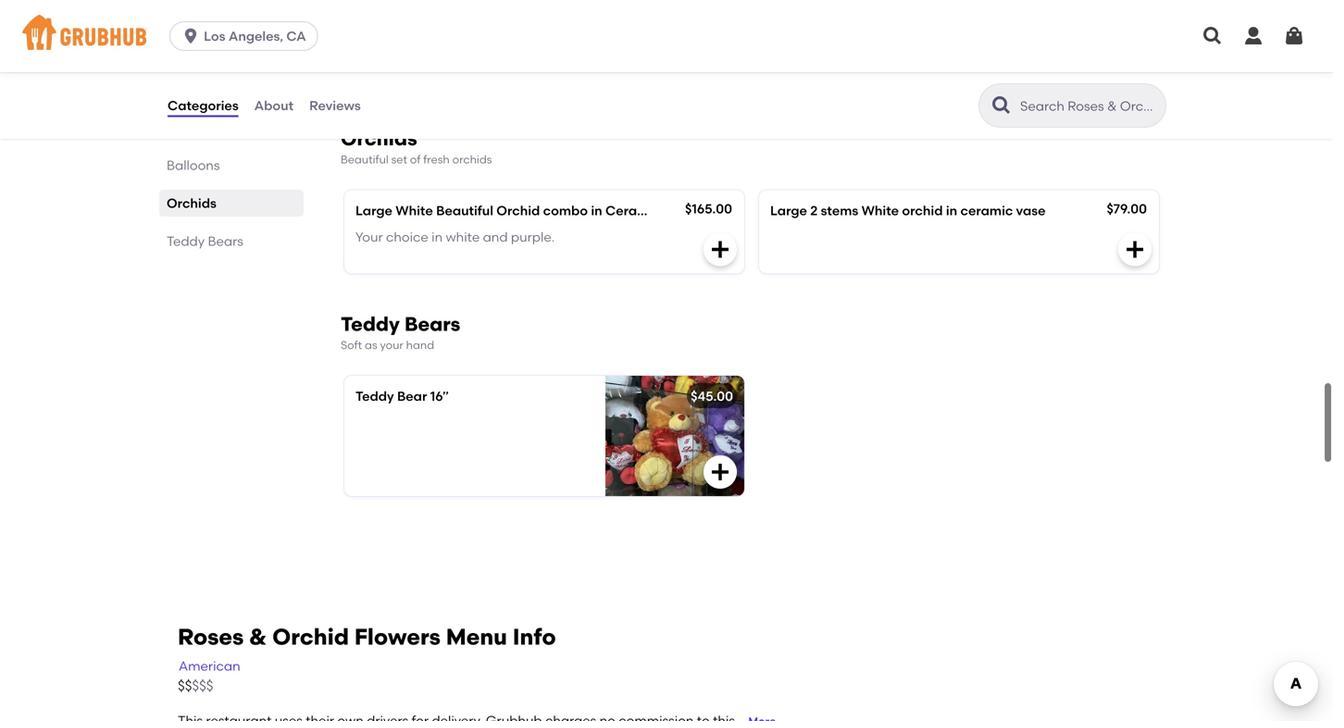 Task type: vqa. For each thing, say whether or not it's contained in the screenshot.
first foam.
no



Task type: describe. For each thing, give the bounding box(es) containing it.
bouquets for flower bouquets
[[211, 62, 270, 78]]

balloons
[[167, 158, 220, 173]]

flower arrangements
[[167, 100, 257, 135]]

2
[[811, 203, 818, 219]]

0 vertical spatial orchid
[[497, 203, 540, 219]]

vase
[[1017, 203, 1046, 219]]

flower for flower arrangements
[[167, 100, 208, 116]]

flowers
[[355, 624, 441, 651]]

ceramic
[[961, 203, 1014, 219]]

white
[[446, 229, 480, 245]]

your choice in white and purple.
[[356, 229, 555, 245]]

angeles,
[[229, 28, 283, 44]]

$165.00
[[685, 201, 733, 217]]

$$
[[178, 678, 192, 695]]

stems
[[821, 203, 859, 219]]

large for large 2 stems white orchid in ceramic vase
[[771, 203, 808, 219]]

beautiful inside orchids beautiful set of fresh orchids
[[341, 153, 389, 166]]

choice
[[386, 229, 429, 245]]

teddy for teddy bears
[[167, 233, 205, 249]]

Search Roses & Orchid Flowers search field
[[1019, 97, 1161, 115]]

in for orchid
[[946, 203, 958, 219]]

los angeles, ca button
[[170, 21, 326, 51]]

flower bouquets
[[167, 62, 270, 78]]

teddy for teddy bear 16"
[[356, 388, 394, 404]]

set
[[391, 153, 408, 166]]

american
[[179, 658, 240, 674]]

1 horizontal spatial beautiful
[[436, 203, 494, 219]]

vase
[[664, 203, 695, 219]]

bear
[[397, 388, 427, 404]]

bears for teddy bears soft as your hand
[[405, 313, 461, 336]]

ceramic
[[606, 203, 661, 219]]

bears for teddy bears
[[208, 233, 243, 249]]

fresh
[[423, 153, 450, 166]]

large 2 stems white orchid in ceramic vase
[[771, 203, 1046, 219]]

finest
[[167, 24, 204, 40]]

about button
[[253, 72, 295, 139]]

arrangements
[[167, 120, 257, 135]]

soft
[[341, 338, 362, 352]]

teddy for teddy bears soft as your hand
[[341, 313, 400, 336]]

2 white from the left
[[862, 203, 899, 219]]

flower for flower bouquets
[[167, 62, 208, 78]]

$79.00
[[1107, 201, 1148, 217]]

1 white from the left
[[396, 203, 433, 219]]

orchids for orchids beautiful set of fresh orchids
[[341, 127, 417, 151]]

menu
[[446, 624, 507, 651]]

0 horizontal spatial orchid
[[272, 624, 349, 651]]

&
[[249, 624, 267, 651]]

in for combo
[[591, 203, 603, 219]]



Task type: locate. For each thing, give the bounding box(es) containing it.
main navigation navigation
[[0, 0, 1334, 72]]

combo
[[543, 203, 588, 219]]

teddy bear 16" image
[[606, 376, 745, 496]]

2 vertical spatial teddy
[[356, 388, 394, 404]]

2 flower from the top
[[167, 100, 208, 116]]

svg image
[[1202, 25, 1224, 47], [1243, 25, 1265, 47], [1284, 25, 1306, 47], [709, 461, 732, 483]]

1 vertical spatial teddy
[[341, 313, 400, 336]]

teddy bears soft as your hand
[[341, 313, 461, 352]]

0 vertical spatial beautiful
[[341, 153, 389, 166]]

flower up arrangements
[[167, 100, 208, 116]]

1 horizontal spatial large
[[771, 203, 808, 219]]

roses & orchid flowers menu info
[[178, 624, 556, 651]]

your
[[356, 229, 383, 245]]

1 horizontal spatial orchid
[[497, 203, 540, 219]]

0 horizontal spatial beautiful
[[341, 153, 389, 166]]

1 vertical spatial orchids
[[167, 196, 217, 211]]

orchids inside orchids beautiful set of fresh orchids
[[341, 127, 417, 151]]

teddy bear 16"
[[356, 388, 449, 404]]

flower down finest
[[167, 62, 208, 78]]

0 vertical spatial bouquets
[[207, 24, 266, 40]]

svg image inside los angeles, ca button
[[182, 27, 200, 45]]

1 horizontal spatial white
[[862, 203, 899, 219]]

orchids
[[453, 153, 492, 166]]

beautiful up 'white'
[[436, 203, 494, 219]]

purple.
[[511, 229, 555, 245]]

finest bouquets
[[167, 24, 266, 40]]

16"
[[430, 388, 449, 404]]

los angeles, ca
[[204, 28, 306, 44]]

hand
[[406, 338, 434, 352]]

ca
[[286, 28, 306, 44]]

0 vertical spatial bears
[[208, 233, 243, 249]]

roses
[[178, 624, 244, 651]]

teddy up as at the left of page
[[341, 313, 400, 336]]

bears down balloons at left
[[208, 233, 243, 249]]

large up the your
[[356, 203, 393, 219]]

flower inside the flower arrangements
[[167, 100, 208, 116]]

and
[[483, 229, 508, 245]]

svg image
[[182, 27, 200, 45], [709, 54, 732, 76], [709, 238, 732, 261], [1124, 238, 1147, 261]]

orchids down balloons at left
[[167, 196, 217, 211]]

categories
[[168, 98, 239, 113]]

1 horizontal spatial orchids
[[341, 127, 417, 151]]

1 horizontal spatial bears
[[405, 313, 461, 336]]

0 vertical spatial teddy
[[167, 233, 205, 249]]

large
[[356, 203, 393, 219], [771, 203, 808, 219]]

in
[[591, 203, 603, 219], [946, 203, 958, 219], [432, 229, 443, 245]]

large for large white beautiful orchid combo in ceramic vase
[[356, 203, 393, 219]]

your
[[380, 338, 404, 352]]

2 horizontal spatial in
[[946, 203, 958, 219]]

beautiful left set
[[341, 153, 389, 166]]

1 horizontal spatial in
[[591, 203, 603, 219]]

orchid right &
[[272, 624, 349, 651]]

0 horizontal spatial orchids
[[167, 196, 217, 211]]

1 large from the left
[[356, 203, 393, 219]]

beautiful
[[341, 153, 389, 166], [436, 203, 494, 219]]

bears up 'hand'
[[405, 313, 461, 336]]

teddy bears
[[167, 233, 243, 249]]

orchids up set
[[341, 127, 417, 151]]

0 vertical spatial flower
[[167, 62, 208, 78]]

teddy left bear
[[356, 388, 394, 404]]

white
[[396, 203, 433, 219], [862, 203, 899, 219]]

categories button
[[167, 72, 240, 139]]

1 vertical spatial beautiful
[[436, 203, 494, 219]]

orchids beautiful set of fresh orchids
[[341, 127, 492, 166]]

los
[[204, 28, 226, 44]]

orchid
[[497, 203, 540, 219], [272, 624, 349, 651]]

in right orchid
[[946, 203, 958, 219]]

$$$$$
[[178, 678, 213, 695]]

1 vertical spatial orchid
[[272, 624, 349, 651]]

teddy down balloons at left
[[167, 233, 205, 249]]

orchid
[[903, 203, 943, 219]]

bears
[[208, 233, 243, 249], [405, 313, 461, 336]]

reviews button
[[308, 72, 362, 139]]

bouquets
[[207, 24, 266, 40], [211, 62, 270, 78]]

0 horizontal spatial bears
[[208, 233, 243, 249]]

0 vertical spatial orchids
[[341, 127, 417, 151]]

1 vertical spatial bouquets
[[211, 62, 270, 78]]

0 horizontal spatial white
[[396, 203, 433, 219]]

white up "choice"
[[396, 203, 433, 219]]

search icon image
[[991, 94, 1013, 117]]

info
[[513, 624, 556, 651]]

1 vertical spatial flower
[[167, 100, 208, 116]]

teddy
[[167, 233, 205, 249], [341, 313, 400, 336], [356, 388, 394, 404]]

0 horizontal spatial in
[[432, 229, 443, 245]]

$45.00
[[691, 388, 734, 404]]

1 flower from the top
[[167, 62, 208, 78]]

orchids for orchids
[[167, 196, 217, 211]]

as
[[365, 338, 378, 352]]

about
[[254, 98, 294, 113]]

in right combo
[[591, 203, 603, 219]]

of
[[410, 153, 421, 166]]

2 large from the left
[[771, 203, 808, 219]]

orchids
[[341, 127, 417, 151], [167, 196, 217, 211]]

white right stems on the right top of page
[[862, 203, 899, 219]]

0 horizontal spatial large
[[356, 203, 393, 219]]

teddy inside teddy bears soft as your hand
[[341, 313, 400, 336]]

bouquets for finest bouquets
[[207, 24, 266, 40]]

flower
[[167, 62, 208, 78], [167, 100, 208, 116]]

american button
[[178, 656, 241, 677]]

bears inside teddy bears soft as your hand
[[405, 313, 461, 336]]

1 vertical spatial bears
[[405, 313, 461, 336]]

reviews
[[309, 98, 361, 113]]

large white beautiful orchid combo in ceramic vase
[[356, 203, 695, 219]]

orchid up purple.
[[497, 203, 540, 219]]

in left 'white'
[[432, 229, 443, 245]]

large left 2
[[771, 203, 808, 219]]



